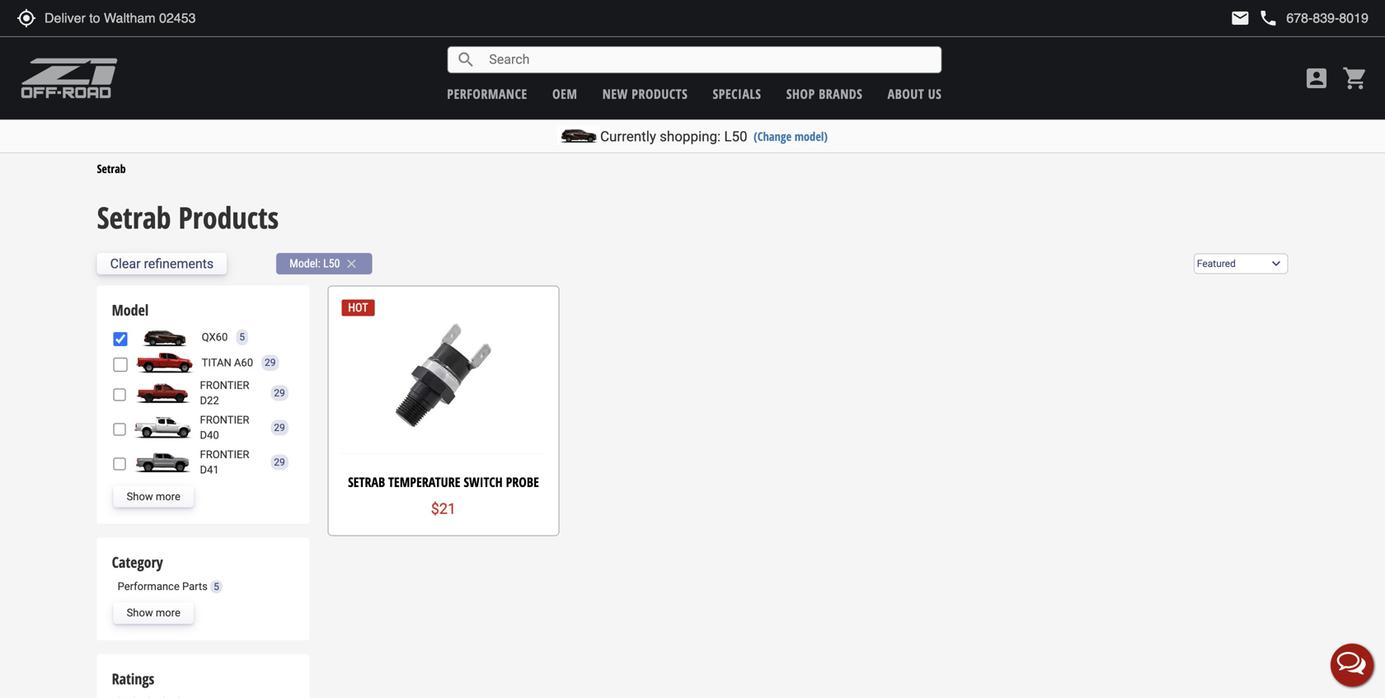 Task type: describe. For each thing, give the bounding box(es) containing it.
currently shopping: l50 (change model)
[[601, 128, 828, 145]]

setrab for setrab temperature switch probe
[[348, 474, 385, 491]]

performance
[[118, 581, 180, 593]]

more for model
[[156, 491, 181, 503]]

oem
[[553, 85, 578, 103]]

currently
[[601, 128, 657, 145]]

account_box
[[1304, 65, 1331, 92]]

nissan frontier d41 2022 2023 vq38dd 3.8l s sv pro-x pro-4x z1 off-road image
[[130, 452, 196, 474]]

frontier d41
[[200, 449, 249, 477]]

5 inside category performance parts 5
[[214, 582, 219, 593]]

frontier for d40
[[200, 414, 249, 426]]

$21
[[431, 501, 456, 518]]

switch
[[464, 474, 503, 491]]

close
[[344, 257, 359, 271]]

ratings
[[112, 669, 154, 690]]

d41
[[200, 464, 219, 477]]

frontier d22
[[200, 379, 249, 407]]

a60
[[234, 357, 253, 369]]

clear refinements
[[110, 256, 214, 272]]

show for category
[[127, 607, 153, 620]]

account_box link
[[1300, 65, 1335, 92]]

specials link
[[713, 85, 762, 103]]

nissan frontier d40 2005 2006 2007 2008 2009 2010 2011 2012 2013 2014 2015 2016 2017 2018 2019 2020 2021 vq40de vq38dd qr25de 4.0l 3.8l 2.5l s se sl sv le xe pro-4x offroad z1 off-road image
[[130, 417, 196, 439]]

(change
[[754, 128, 792, 144]]

nissan frontier d22 1998 1999 2000 2001 2002 2003 2004 ka24de vg33e 2.4l 3.3l sc se xe z1 off-road image
[[130, 383, 196, 404]]

setrab for 'setrab' link
[[97, 161, 126, 177]]

titan
[[202, 357, 232, 369]]

shopping:
[[660, 128, 721, 145]]

frontier for d41
[[200, 449, 249, 461]]

products
[[632, 85, 688, 103]]

show for model
[[127, 491, 153, 503]]

clear
[[110, 256, 141, 272]]

infiniti qx60 l50 2013 2014 2015 2016 2017 2018 2019 2020 vq35de vq35dd 3.5l z1 off-road image
[[132, 327, 198, 348]]

products
[[179, 197, 279, 238]]

refinements
[[144, 256, 214, 272]]

category
[[112, 553, 163, 573]]

mail
[[1231, 8, 1251, 28]]

show more for category
[[127, 607, 181, 620]]

shopping_cart link
[[1339, 65, 1369, 92]]

about
[[888, 85, 925, 103]]

mail link
[[1231, 8, 1251, 28]]

nissan titan a60 2004 2005 2006 2007 2008 2009 2010 2011 2012 2013 2014 2015 vk56de 5.6l s se sv sl le xe pro-4x offroad z1 off-road image
[[132, 352, 198, 374]]

model: l50 close
[[290, 257, 359, 271]]

model)
[[795, 128, 828, 144]]

frontier d40
[[200, 414, 249, 442]]

shop
[[787, 85, 816, 103]]

new products
[[603, 85, 688, 103]]

probe
[[506, 474, 539, 491]]

oem link
[[553, 85, 578, 103]]

show more button for model
[[114, 486, 194, 508]]

Search search field
[[476, 47, 942, 73]]



Task type: locate. For each thing, give the bounding box(es) containing it.
model:
[[290, 257, 321, 271]]

l50 left the close
[[323, 257, 340, 271]]

l50 inside model: l50 close
[[323, 257, 340, 271]]

2 frontier from the top
[[200, 414, 249, 426]]

specials
[[713, 85, 762, 103]]

show more button
[[114, 486, 194, 508], [114, 603, 194, 625]]

0 horizontal spatial 5
[[214, 582, 219, 593]]

model
[[112, 300, 149, 320]]

1 vertical spatial frontier
[[200, 414, 249, 426]]

performance
[[447, 85, 528, 103]]

show more button down nissan frontier d41 2022 2023 vq38dd 3.8l s sv pro-x pro-4x z1 off-road image
[[114, 486, 194, 508]]

4 & up element
[[114, 695, 293, 699]]

29 for titan a60
[[265, 357, 276, 369]]

setrab temperature switch probe
[[348, 474, 539, 491]]

shopping_cart
[[1343, 65, 1369, 92]]

frontier up d41
[[200, 449, 249, 461]]

my_location
[[16, 8, 36, 28]]

frontier
[[200, 379, 249, 392], [200, 414, 249, 426], [200, 449, 249, 461]]

1 vertical spatial show more
[[127, 607, 181, 620]]

None checkbox
[[114, 423, 126, 437]]

0 vertical spatial setrab
[[97, 161, 126, 177]]

2 show from the top
[[127, 607, 153, 620]]

show more down performance
[[127, 607, 181, 620]]

brands
[[819, 85, 863, 103]]

setrab products
[[97, 197, 279, 238]]

l50
[[725, 128, 748, 145], [323, 257, 340, 271]]

2 vertical spatial frontier
[[200, 449, 249, 461]]

show more down nissan frontier d41 2022 2023 vq38dd 3.8l s sv pro-x pro-4x z1 off-road image
[[127, 491, 181, 503]]

show down nissan frontier d41 2022 2023 vq38dd 3.8l s sv pro-x pro-4x z1 off-road image
[[127, 491, 153, 503]]

show more
[[127, 491, 181, 503], [127, 607, 181, 620]]

1 show more button from the top
[[114, 486, 194, 508]]

setrab
[[97, 161, 126, 177], [97, 197, 171, 238], [348, 474, 385, 491]]

shop brands link
[[787, 85, 863, 103]]

search
[[456, 50, 476, 70]]

more down nissan frontier d41 2022 2023 vq38dd 3.8l s sv pro-x pro-4x z1 off-road image
[[156, 491, 181, 503]]

frontier up d22
[[200, 379, 249, 392]]

setrab link
[[97, 161, 126, 177]]

29 right frontier d41
[[274, 457, 285, 469]]

1 frontier from the top
[[200, 379, 249, 392]]

5
[[239, 332, 245, 343], [214, 582, 219, 593]]

clear refinements button
[[97, 253, 227, 275]]

29
[[265, 357, 276, 369], [274, 388, 285, 399], [274, 422, 285, 434], [274, 457, 285, 469]]

category performance parts 5
[[112, 553, 219, 593]]

0 vertical spatial show more
[[127, 491, 181, 503]]

1 vertical spatial show more button
[[114, 603, 194, 625]]

more down performance
[[156, 607, 181, 620]]

us
[[929, 85, 942, 103]]

0 vertical spatial more
[[156, 491, 181, 503]]

1 vertical spatial 5
[[214, 582, 219, 593]]

setrab for setrab products
[[97, 197, 171, 238]]

new
[[603, 85, 628, 103]]

1 vertical spatial show
[[127, 607, 153, 620]]

5 right parts
[[214, 582, 219, 593]]

z1 motorsports logo image
[[21, 58, 118, 99]]

1 vertical spatial l50
[[323, 257, 340, 271]]

show more for model
[[127, 491, 181, 503]]

show
[[127, 491, 153, 503], [127, 607, 153, 620]]

1 vertical spatial more
[[156, 607, 181, 620]]

(change model) link
[[754, 128, 828, 144]]

2 show more button from the top
[[114, 603, 194, 625]]

0 vertical spatial show
[[127, 491, 153, 503]]

0 vertical spatial l50
[[725, 128, 748, 145]]

1 horizontal spatial 5
[[239, 332, 245, 343]]

2 more from the top
[[156, 607, 181, 620]]

1 show from the top
[[127, 491, 153, 503]]

0 horizontal spatial l50
[[323, 257, 340, 271]]

d22
[[200, 395, 219, 407]]

qx60
[[202, 331, 228, 344]]

1 vertical spatial setrab
[[97, 197, 171, 238]]

29 right frontier d22
[[274, 388, 285, 399]]

titan a60
[[202, 357, 253, 369]]

29 for frontier d41
[[274, 457, 285, 469]]

0 vertical spatial frontier
[[200, 379, 249, 392]]

more for category
[[156, 607, 181, 620]]

d40
[[200, 429, 219, 442]]

temperature
[[389, 474, 461, 491]]

3 frontier from the top
[[200, 449, 249, 461]]

1 horizontal spatial l50
[[725, 128, 748, 145]]

1 show more from the top
[[127, 491, 181, 503]]

phone
[[1259, 8, 1279, 28]]

1 more from the top
[[156, 491, 181, 503]]

shop brands
[[787, 85, 863, 103]]

show down performance
[[127, 607, 153, 620]]

l50 left (change
[[725, 128, 748, 145]]

frontier for d22
[[200, 379, 249, 392]]

29 right a60
[[265, 357, 276, 369]]

29 for frontier d40
[[274, 422, 285, 434]]

show more button down performance
[[114, 603, 194, 625]]

phone link
[[1259, 8, 1369, 28]]

None checkbox
[[114, 332, 128, 346], [114, 358, 128, 372], [114, 388, 126, 402], [114, 458, 126, 472], [114, 332, 128, 346], [114, 358, 128, 372], [114, 388, 126, 402], [114, 458, 126, 472]]

frontier up d40 on the left bottom
[[200, 414, 249, 426]]

0 vertical spatial show more button
[[114, 486, 194, 508]]

performance link
[[447, 85, 528, 103]]

mail phone
[[1231, 8, 1279, 28]]

show more button for category
[[114, 603, 194, 625]]

0 vertical spatial 5
[[239, 332, 245, 343]]

2 show more from the top
[[127, 607, 181, 620]]

2 vertical spatial setrab
[[348, 474, 385, 491]]

29 right frontier d40
[[274, 422, 285, 434]]

about us link
[[888, 85, 942, 103]]

new products link
[[603, 85, 688, 103]]

more
[[156, 491, 181, 503], [156, 607, 181, 620]]

5 up a60
[[239, 332, 245, 343]]

29 for frontier d22
[[274, 388, 285, 399]]

parts
[[182, 581, 208, 593]]

about us
[[888, 85, 942, 103]]



Task type: vqa. For each thing, say whether or not it's contained in the screenshot.
mail link
yes



